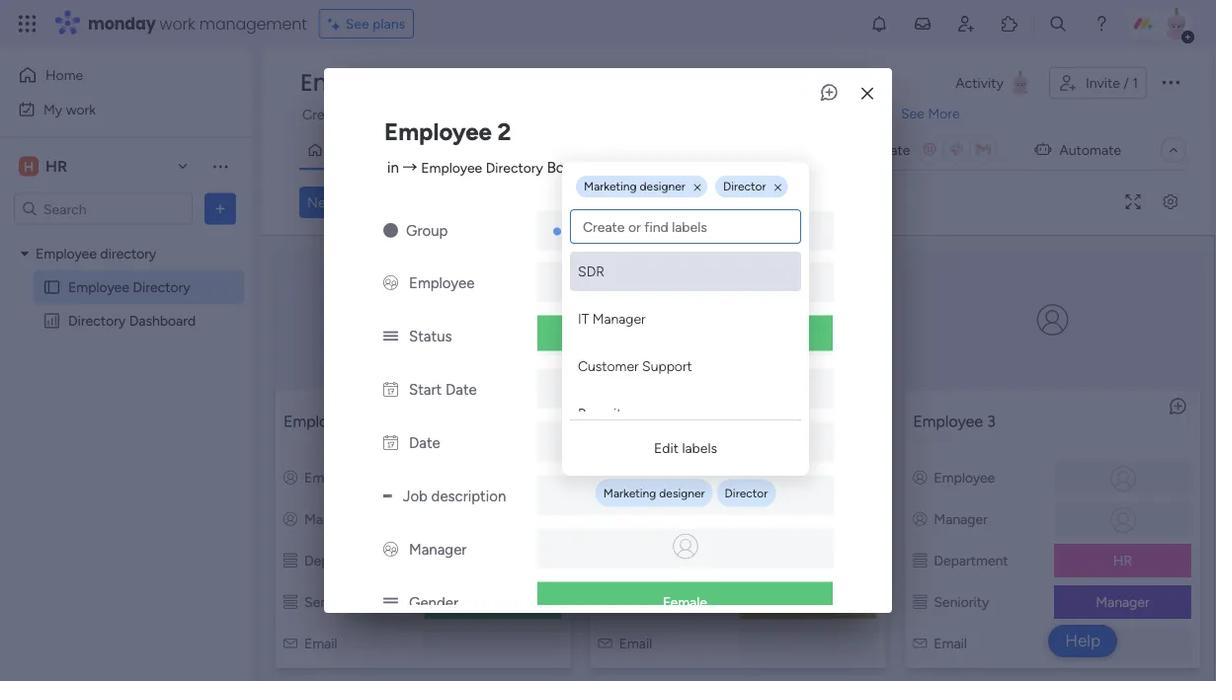 Task type: vqa. For each thing, say whether or not it's contained in the screenshot.
bottom Employee Wellbeing Survey
no



Task type: describe. For each thing, give the bounding box(es) containing it.
notifications image
[[870, 14, 889, 34]]

my work
[[43, 101, 96, 118]]

directory inside in → employee directory board
[[486, 160, 544, 176]]

person button
[[546, 187, 632, 218]]

hr inside row group
[[1114, 553, 1133, 570]]

help button
[[1049, 626, 1118, 658]]

create a directory of current and past employees. each applicant hired during the recruitment process can automatically be moved to this board usin
[[302, 106, 1217, 123]]

create
[[302, 106, 344, 123]]

see for see plans
[[346, 15, 369, 32]]

apr
[[653, 430, 673, 446]]

new
[[307, 194, 336, 211]]

19,
[[677, 430, 692, 446]]

main table
[[396, 142, 462, 159]]

start
[[409, 381, 442, 399]]

job description
[[403, 488, 506, 506]]

2 inside row group
[[358, 413, 366, 431]]

apr 19, 2022
[[653, 430, 725, 446]]

1 vertical spatial marketing
[[604, 486, 657, 501]]

see plans button
[[319, 9, 414, 39]]

employee 3
[[914, 413, 996, 431]]

help
[[1066, 632, 1101, 652]]

0 vertical spatial employee directory
[[300, 66, 530, 99]]

in
[[387, 159, 399, 177]]

hired
[[707, 106, 739, 123]]

automatically
[[963, 106, 1046, 123]]

employees.
[[539, 106, 609, 123]]

v2 status outline image for department
[[284, 553, 297, 570]]

v2 sun image
[[383, 222, 398, 240]]

board
[[1157, 106, 1193, 123]]

dapulse person column image for manager
[[914, 511, 927, 528]]

table
[[429, 142, 462, 159]]

person
[[578, 194, 620, 211]]

→
[[403, 159, 418, 177]]

current
[[434, 106, 479, 123]]

ruby anderson image
[[1161, 8, 1193, 40]]

v2 email column image
[[914, 636, 927, 653]]

sort button
[[737, 187, 807, 218]]

main
[[396, 142, 426, 159]]

card cover image image
[[1037, 304, 1069, 336]]

board
[[547, 159, 586, 177]]

directory right public dashboard image
[[68, 313, 126, 330]]

select product image
[[18, 14, 38, 34]]

public board image
[[42, 278, 61, 297]]

dapulse x slim image
[[694, 182, 701, 194]]

usin
[[1196, 106, 1217, 123]]

monday
[[88, 12, 156, 35]]

home
[[45, 67, 83, 84]]

main table button
[[381, 134, 476, 166]]

process
[[885, 106, 934, 123]]

department for employee 2
[[304, 553, 379, 570]]

current employees
[[576, 224, 686, 240]]

cards
[[330, 142, 366, 159]]

show board description image
[[544, 73, 568, 93]]

search everything image
[[1049, 14, 1068, 34]]

v2 status outline image for seniority
[[599, 594, 612, 611]]

this
[[1131, 106, 1154, 123]]

autopilot image
[[1035, 137, 1052, 162]]

arrow down image
[[707, 191, 731, 214]]

mar 8, 2022
[[655, 377, 723, 392]]

mid-level
[[780, 594, 837, 611]]

home button
[[12, 59, 212, 91]]

Create or find labels field
[[570, 210, 802, 244]]

manager for marketing
[[304, 511, 358, 528]]

to
[[1114, 106, 1127, 123]]

email for employee 3
[[934, 636, 967, 653]]

my
[[43, 101, 62, 118]]

status
[[409, 328, 452, 345]]

see plans
[[346, 15, 405, 32]]

integrate
[[854, 142, 911, 159]]

directory dashboard
[[68, 313, 196, 330]]

close image
[[862, 87, 874, 101]]

v2 status image
[[383, 594, 398, 612]]

current
[[576, 224, 620, 240]]

Employee Directory field
[[295, 66, 535, 99]]

dashboard
[[129, 313, 196, 330]]

employee directory inside list box
[[68, 279, 190, 296]]

employee 2 dialog
[[324, 68, 892, 682]]

1 inside button
[[1133, 75, 1139, 91]]

0 vertical spatial marketing
[[584, 179, 637, 194]]

settings image
[[1155, 195, 1187, 210]]

0 vertical spatial director
[[723, 179, 766, 194]]

edit
[[654, 440, 679, 457]]

new employee button
[[299, 187, 409, 218]]

0 vertical spatial marketing designer
[[584, 179, 686, 194]]

labels
[[682, 440, 718, 457]]

each
[[613, 106, 643, 123]]

manager for hr
[[934, 511, 988, 528]]

1 inside row group
[[672, 413, 679, 431]]

manager inside employee 2 dialog
[[409, 541, 467, 559]]

my work button
[[12, 93, 212, 125]]

employee directory link
[[421, 160, 544, 176]]

monday work management
[[88, 12, 307, 35]]

more
[[928, 105, 960, 122]]

directory up dashboard
[[133, 279, 190, 296]]

see more
[[901, 105, 960, 122]]

employee inside the 'new employee' button
[[340, 194, 401, 211]]

Search field
[[476, 189, 535, 216]]

0 vertical spatial designer
[[640, 179, 686, 194]]

invite members image
[[957, 14, 976, 34]]

email for employee 2
[[304, 636, 338, 653]]

8,
[[679, 377, 690, 392]]

h
[[23, 158, 34, 175]]

be
[[1049, 106, 1065, 123]]

inbox image
[[913, 14, 933, 34]]

public dashboard image
[[42, 312, 61, 331]]

0 vertical spatial date
[[446, 381, 477, 399]]

seniority for employee 2
[[304, 594, 360, 611]]



Task type: locate. For each thing, give the bounding box(es) containing it.
0 horizontal spatial seniority
[[304, 594, 360, 611]]

0 vertical spatial employee 2
[[384, 117, 511, 146]]

1 horizontal spatial v2 status outline image
[[599, 594, 612, 611]]

0 vertical spatial 2022
[[693, 377, 723, 392]]

employee 2 inside dialog
[[384, 117, 511, 146]]

female
[[663, 594, 708, 611]]

caret down image
[[21, 247, 29, 261]]

1 vertical spatial dapulse person column image
[[914, 511, 927, 528]]

apps image
[[1000, 14, 1020, 34]]

1 horizontal spatial email
[[619, 636, 653, 653]]

2 inside dialog
[[498, 117, 511, 146]]

the
[[785, 106, 805, 123]]

2
[[498, 117, 511, 146], [358, 413, 366, 431]]

2022 right 8,
[[693, 377, 723, 392]]

manager for it
[[619, 511, 673, 528]]

workspace selection element
[[19, 155, 70, 178]]

2022 right 19,
[[695, 430, 725, 446]]

v2 status outline image for employee 2
[[284, 594, 297, 611]]

1 horizontal spatial 1
[[1133, 75, 1139, 91]]

/
[[1124, 75, 1129, 91]]

employee directory
[[36, 246, 156, 262]]

3 seniority from the left
[[934, 594, 990, 611]]

date right start
[[446, 381, 477, 399]]

1 vertical spatial director
[[725, 486, 768, 501]]

see inside button
[[346, 15, 369, 32]]

hr
[[45, 157, 67, 176], [1114, 553, 1133, 570]]

date right dapulse date column icon
[[409, 434, 441, 452]]

and
[[483, 106, 506, 123]]

v2 email column image for executive
[[284, 636, 297, 653]]

employees
[[623, 224, 686, 240]]

0 vertical spatial see
[[346, 15, 369, 32]]

dapulse date column image
[[383, 381, 398, 399]]

see more link
[[899, 104, 962, 124]]

manager
[[304, 511, 358, 528], [619, 511, 673, 528], [934, 511, 988, 528], [409, 541, 467, 559], [1096, 594, 1150, 611]]

employee directory up 'directory dashboard'
[[68, 279, 190, 296]]

see for see more
[[901, 105, 925, 122]]

row group
[[266, 240, 1211, 682]]

1 v2 multiple person column image from the top
[[383, 274, 398, 292]]

cards button
[[299, 134, 381, 166]]

plans
[[373, 15, 405, 32]]

work for monday
[[160, 12, 195, 35]]

1 vertical spatial 2022
[[695, 430, 725, 446]]

gender
[[409, 594, 459, 612]]

dapulse person column image
[[284, 470, 298, 487], [914, 470, 927, 487], [284, 511, 298, 528], [599, 511, 612, 528]]

employee 1
[[599, 413, 679, 431]]

work for my
[[66, 101, 96, 118]]

0 vertical spatial directory
[[358, 106, 414, 123]]

2022 for start date
[[693, 377, 723, 392]]

2 department from the left
[[619, 553, 694, 570]]

3
[[987, 413, 996, 431]]

3 email from the left
[[934, 636, 967, 653]]

1 vertical spatial employee directory
[[68, 279, 190, 296]]

0 horizontal spatial v2 email column image
[[284, 636, 297, 653]]

2022
[[693, 377, 723, 392], [695, 430, 725, 446]]

a
[[348, 106, 355, 123]]

seniority for employee 3
[[934, 594, 990, 611]]

2022 for date
[[695, 430, 725, 446]]

dapulse date column image
[[383, 434, 398, 452]]

3 department from the left
[[934, 553, 1009, 570]]

1 horizontal spatial work
[[160, 12, 195, 35]]

1
[[1133, 75, 1139, 91], [672, 413, 679, 431]]

v2 status outline image for employee 3
[[914, 594, 927, 611]]

designer
[[640, 179, 686, 194], [659, 486, 705, 501]]

collapse board header image
[[1166, 142, 1182, 158]]

can
[[937, 106, 960, 123]]

recruitment
[[809, 106, 882, 123]]

v2 email column image
[[284, 636, 297, 653], [599, 636, 612, 653]]

moved
[[1069, 106, 1111, 123]]

1 email from the left
[[304, 636, 338, 653]]

filter
[[669, 194, 700, 211]]

department for employee 3
[[934, 553, 1009, 570]]

v2 dropdown column image
[[383, 488, 392, 506]]

v2 email column image for mid-level
[[599, 636, 612, 653]]

1 horizontal spatial directory
[[358, 106, 414, 123]]

sort
[[769, 194, 795, 211]]

mid-
[[780, 594, 809, 611]]

add to favorites image
[[578, 73, 598, 92]]

1 horizontal spatial department
[[619, 553, 694, 570]]

directory up and
[[423, 66, 530, 99]]

employee directory
[[300, 66, 530, 99], [68, 279, 190, 296]]

1 vertical spatial 2
[[358, 413, 366, 431]]

1 seniority from the left
[[304, 594, 360, 611]]

0 vertical spatial dapulse person column image
[[599, 470, 612, 487]]

1 horizontal spatial 2
[[498, 117, 511, 146]]

employee 2
[[384, 117, 511, 146], [284, 413, 366, 431]]

date
[[446, 381, 477, 399], [409, 434, 441, 452]]

0 horizontal spatial employee directory
[[68, 279, 190, 296]]

1 horizontal spatial date
[[446, 381, 477, 399]]

0 vertical spatial 2
[[498, 117, 511, 146]]

2 horizontal spatial seniority
[[934, 594, 990, 611]]

designer up filter
[[640, 179, 686, 194]]

directory
[[358, 106, 414, 123], [100, 246, 156, 262]]

2 vertical spatial marketing
[[462, 553, 524, 570]]

marketing up the person at the top of page
[[584, 179, 637, 194]]

2 horizontal spatial department
[[934, 553, 1009, 570]]

it
[[803, 553, 814, 570]]

2 horizontal spatial email
[[934, 636, 967, 653]]

1 horizontal spatial v2 email column image
[[599, 636, 612, 653]]

list box containing employee directory
[[0, 233, 252, 605]]

in → employee directory board
[[387, 159, 586, 177]]

invite / 1
[[1086, 75, 1139, 91]]

during
[[742, 106, 781, 123]]

designer down edit labels
[[659, 486, 705, 501]]

employee
[[300, 66, 417, 99], [384, 117, 492, 146], [421, 160, 483, 176], [340, 194, 401, 211], [36, 246, 97, 262], [409, 274, 475, 292], [68, 279, 129, 296], [284, 413, 354, 431], [599, 413, 669, 431], [914, 413, 984, 431], [304, 470, 366, 487], [619, 470, 681, 487], [934, 470, 996, 487]]

1 vertical spatial 1
[[672, 413, 679, 431]]

hr inside workspace selection element
[[45, 157, 67, 176]]

activity
[[956, 75, 1004, 91]]

2 seniority from the left
[[619, 594, 675, 611]]

row group containing employee 2
[[266, 240, 1211, 682]]

1 horizontal spatial hr
[[1114, 553, 1133, 570]]

see inside 'link'
[[901, 105, 925, 122]]

0 horizontal spatial employee 2
[[284, 413, 366, 431]]

marketing designer down edit
[[604, 486, 705, 501]]

directory inside list box
[[100, 246, 156, 262]]

work
[[160, 12, 195, 35], [66, 101, 96, 118]]

of
[[418, 106, 431, 123]]

1 horizontal spatial employee 2
[[384, 117, 511, 146]]

0 vertical spatial v2 status outline image
[[284, 553, 297, 570]]

group
[[406, 222, 448, 240]]

1 horizontal spatial dapulse person column image
[[914, 511, 927, 528]]

2 email from the left
[[619, 636, 653, 653]]

0 horizontal spatial department
[[304, 553, 379, 570]]

list box
[[0, 233, 252, 605]]

dapulse person column image
[[599, 470, 612, 487], [914, 511, 927, 528]]

see left more
[[901, 105, 925, 122]]

0 vertical spatial v2 multiple person column image
[[383, 274, 398, 292]]

1 vertical spatial employee 2
[[284, 413, 366, 431]]

management
[[199, 12, 307, 35]]

1 horizontal spatial employee directory
[[300, 66, 530, 99]]

add view image
[[488, 143, 496, 157]]

filter button
[[638, 187, 731, 218]]

see left plans
[[346, 15, 369, 32]]

1 vertical spatial marketing designer
[[604, 486, 705, 501]]

v2 multiple person column image
[[383, 274, 398, 292], [383, 541, 398, 559]]

directory down add view icon
[[486, 160, 544, 176]]

1 horizontal spatial see
[[901, 105, 925, 122]]

0 horizontal spatial work
[[66, 101, 96, 118]]

1 vertical spatial designer
[[659, 486, 705, 501]]

employee 2 inside row group
[[284, 413, 366, 431]]

marketing inside row group
[[462, 553, 524, 570]]

1 vertical spatial v2 multiple person column image
[[383, 541, 398, 559]]

directory down search in workspace field on the left of page
[[100, 246, 156, 262]]

directory right a
[[358, 106, 414, 123]]

activity button
[[948, 67, 1042, 99]]

v2 status outline image
[[914, 553, 927, 570], [284, 594, 297, 611], [914, 594, 927, 611]]

description
[[431, 488, 506, 506]]

employee inside in → employee directory board
[[421, 160, 483, 176]]

invite / 1 button
[[1050, 67, 1147, 99]]

v2 multiple person column image down v2 sun image
[[383, 274, 398, 292]]

automate
[[1060, 142, 1122, 159]]

1 v2 email column image from the left
[[284, 636, 297, 653]]

marketing designer up the person at the top of page
[[584, 179, 686, 194]]

1 horizontal spatial seniority
[[619, 594, 675, 611]]

0 vertical spatial work
[[160, 12, 195, 35]]

see
[[346, 15, 369, 32], [901, 105, 925, 122]]

0 vertical spatial hr
[[45, 157, 67, 176]]

applicant
[[647, 106, 704, 123]]

work right the my
[[66, 101, 96, 118]]

dapulse x slim image
[[775, 182, 782, 194]]

1 vertical spatial work
[[66, 101, 96, 118]]

1 vertical spatial v2 status outline image
[[599, 594, 612, 611]]

edit labels button
[[570, 429, 802, 468]]

work right monday
[[160, 12, 195, 35]]

level
[[809, 594, 837, 611]]

edit labels
[[654, 440, 718, 457]]

0 horizontal spatial see
[[346, 15, 369, 32]]

new employee
[[307, 194, 401, 211]]

director down edit labels button
[[725, 486, 768, 501]]

v2 multiple person column image for manager
[[383, 541, 398, 559]]

employee directory up of
[[300, 66, 530, 99]]

option
[[0, 236, 252, 240]]

help image
[[1092, 14, 1112, 34]]

2 v2 email column image from the left
[[599, 636, 612, 653]]

v2 multiple person column image for employee
[[383, 274, 398, 292]]

1 right /
[[1133, 75, 1139, 91]]

None field
[[570, 252, 802, 292], [570, 299, 802, 339], [570, 347, 802, 386], [570, 394, 802, 434], [570, 252, 802, 292], [570, 299, 802, 339], [570, 347, 802, 386], [570, 394, 802, 434]]

past
[[509, 106, 536, 123]]

marketing up executive
[[462, 553, 524, 570]]

work inside button
[[66, 101, 96, 118]]

hr right h
[[45, 157, 67, 176]]

2 v2 multiple person column image from the top
[[383, 541, 398, 559]]

director left dapulse x slim icon
[[723, 179, 766, 194]]

0 horizontal spatial v2 status outline image
[[284, 553, 297, 570]]

department
[[304, 553, 379, 570], [619, 553, 694, 570], [934, 553, 1009, 570]]

Search in workspace field
[[42, 198, 165, 220]]

open full screen image
[[1118, 195, 1149, 210]]

dapulse person column image for employee
[[599, 470, 612, 487]]

0 vertical spatial 1
[[1133, 75, 1139, 91]]

start date
[[409, 381, 477, 399]]

seniority
[[304, 594, 360, 611], [619, 594, 675, 611], [934, 594, 990, 611]]

0 horizontal spatial directory
[[100, 246, 156, 262]]

v2 multiple person column image up v2 status image
[[383, 541, 398, 559]]

mar
[[655, 377, 676, 392]]

1 department from the left
[[304, 553, 379, 570]]

1 vertical spatial hr
[[1114, 553, 1133, 570]]

email
[[304, 636, 338, 653], [619, 636, 653, 653], [934, 636, 967, 653]]

0 horizontal spatial date
[[409, 434, 441, 452]]

1 vertical spatial see
[[901, 105, 925, 122]]

0 horizontal spatial hr
[[45, 157, 67, 176]]

hr up help button
[[1114, 553, 1133, 570]]

invite
[[1086, 75, 1121, 91]]

1 vertical spatial date
[[409, 434, 441, 452]]

workspace image
[[19, 156, 39, 177]]

v2 status outline image
[[284, 553, 297, 570], [599, 594, 612, 611]]

1 vertical spatial directory
[[100, 246, 156, 262]]

marketing down edit
[[604, 486, 657, 501]]

v2 status image
[[383, 328, 398, 345]]

0 horizontal spatial dapulse person column image
[[599, 470, 612, 487]]

0 horizontal spatial email
[[304, 636, 338, 653]]

marketing
[[584, 179, 637, 194], [604, 486, 657, 501], [462, 553, 524, 570]]

executive
[[463, 594, 524, 611]]

0 horizontal spatial 1
[[672, 413, 679, 431]]

0 horizontal spatial 2
[[358, 413, 366, 431]]

1 up edit
[[672, 413, 679, 431]]

job
[[403, 488, 428, 506]]

director
[[723, 179, 766, 194], [725, 486, 768, 501]]



